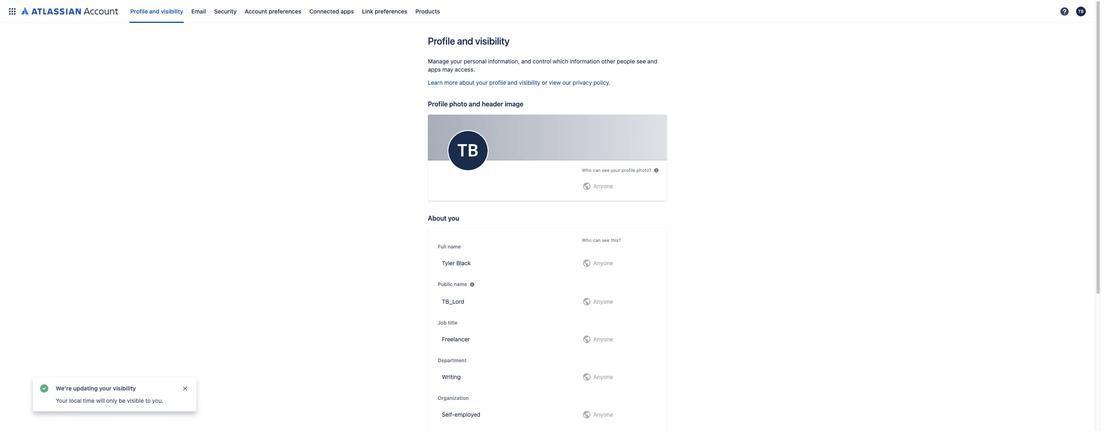 Task type: describe. For each thing, give the bounding box(es) containing it.
we're updating your visibility
[[56, 385, 136, 392]]

local
[[69, 397, 82, 404]]

our
[[563, 79, 571, 86]]

control
[[533, 58, 551, 65]]

manage profile menu element
[[5, 0, 1058, 23]]

only
[[106, 397, 117, 404]]

your left photo?
[[611, 168, 621, 173]]

full
[[438, 244, 447, 250]]

title
[[448, 320, 458, 326]]

department
[[438, 358, 467, 364]]

visibility inside profile and visibility 'link'
[[161, 8, 183, 15]]

writing
[[442, 374, 461, 381]]

image
[[505, 100, 524, 108]]

be
[[119, 397, 126, 404]]

products link
[[413, 5, 443, 18]]

profile and visibility link
[[128, 5, 186, 18]]

connected
[[310, 8, 339, 15]]

apps inside manage your personal information, and control which information other people see and apps may access.
[[428, 66, 441, 73]]

name for public name
[[454, 282, 467, 288]]

we're
[[56, 385, 72, 392]]

account
[[245, 8, 267, 15]]

information
[[570, 58, 600, 65]]

tyler
[[442, 260, 455, 267]]

this?
[[611, 238, 621, 243]]

anyone for self-employed
[[594, 411, 613, 418]]

self-
[[442, 411, 455, 418]]

and inside 'link'
[[149, 8, 159, 15]]

email link
[[189, 5, 208, 18]]

tyler black
[[442, 260, 471, 267]]

updating
[[73, 385, 98, 392]]

photo
[[450, 100, 467, 108]]

who can see this?
[[582, 238, 621, 243]]

learn more about your profile and visibility or view our privacy policy .
[[428, 79, 611, 86]]

self-employed
[[442, 411, 481, 418]]

can for this?
[[593, 238, 601, 243]]

tb_lord
[[442, 298, 464, 305]]

view our privacy policy link
[[549, 79, 609, 86]]

organization
[[438, 395, 469, 401]]

manage
[[428, 58, 449, 65]]

profile photo and header image
[[428, 100, 524, 108]]

view
[[549, 79, 561, 86]]

anyone for writing
[[594, 374, 613, 381]]

visibility up be
[[113, 385, 136, 392]]

account image
[[1077, 6, 1086, 16]]

photo?
[[637, 168, 652, 173]]

security
[[214, 8, 237, 15]]

name for full name
[[448, 244, 461, 250]]

anyone for tyler black
[[594, 260, 613, 267]]

full name
[[438, 244, 461, 250]]

apps inside 'link'
[[341, 8, 354, 15]]

security link
[[212, 5, 239, 18]]

connected apps
[[310, 8, 354, 15]]

about
[[428, 215, 447, 222]]

you
[[448, 215, 459, 222]]

employed
[[455, 411, 481, 418]]

who for who can see your profile photo?
[[582, 168, 592, 173]]

your inside manage your personal information, and control which information other people see and apps may access.
[[451, 58, 462, 65]]

who can see your profile photo?
[[582, 168, 652, 173]]

anyone for tb_lord
[[594, 298, 613, 305]]

about you
[[428, 215, 459, 222]]

connected apps link
[[307, 5, 356, 18]]

more
[[444, 79, 458, 86]]

learn
[[428, 79, 443, 86]]

policy
[[594, 79, 609, 86]]

visible
[[127, 397, 144, 404]]



Task type: locate. For each thing, give the bounding box(es) containing it.
0 horizontal spatial profile and visibility
[[130, 8, 183, 15]]

profile
[[130, 8, 148, 15], [428, 35, 455, 47], [428, 100, 448, 108]]

1 vertical spatial see
[[602, 168, 610, 173]]

2 vertical spatial see
[[602, 238, 610, 243]]

privacy
[[573, 79, 592, 86]]

apps down manage
[[428, 66, 441, 73]]

1 who from the top
[[582, 168, 592, 173]]

6 anyone from the top
[[594, 411, 613, 418]]

and
[[149, 8, 159, 15], [457, 35, 473, 47], [522, 58, 531, 65], [648, 58, 658, 65], [508, 79, 518, 86], [469, 100, 480, 108]]

job title
[[438, 320, 458, 326]]

0 vertical spatial profile and visibility
[[130, 8, 183, 15]]

2 can from the top
[[593, 238, 601, 243]]

visibility
[[161, 8, 183, 15], [475, 35, 510, 47], [519, 79, 541, 86], [113, 385, 136, 392]]

see right people
[[637, 58, 646, 65]]

4 anyone from the top
[[594, 336, 613, 343]]

1 vertical spatial name
[[454, 282, 467, 288]]

1 horizontal spatial apps
[[428, 66, 441, 73]]

header
[[482, 100, 503, 108]]

public
[[438, 282, 453, 288]]

see
[[637, 58, 646, 65], [602, 168, 610, 173], [602, 238, 610, 243]]

can for your
[[593, 168, 601, 173]]

0 vertical spatial who
[[582, 168, 592, 173]]

0 horizontal spatial profile
[[490, 79, 506, 86]]

can
[[593, 168, 601, 173], [593, 238, 601, 243]]

dismiss image
[[182, 386, 188, 392]]

visibility up information,
[[475, 35, 510, 47]]

your
[[451, 58, 462, 65], [476, 79, 488, 86], [611, 168, 621, 173], [99, 385, 112, 392]]

1 anyone from the top
[[594, 183, 613, 190]]

profile for and
[[490, 79, 506, 86]]

your
[[56, 397, 68, 404]]

1 horizontal spatial profile
[[622, 168, 636, 173]]

profile and visibility
[[130, 8, 183, 15], [428, 35, 510, 47]]

name
[[448, 244, 461, 250], [454, 282, 467, 288]]

0 vertical spatial name
[[448, 244, 461, 250]]

link preferences
[[362, 8, 407, 15]]

banner
[[0, 0, 1095, 23]]

profile
[[490, 79, 506, 86], [622, 168, 636, 173]]

information,
[[488, 58, 520, 65]]

name right full
[[448, 244, 461, 250]]

preferences inside link preferences link
[[375, 8, 407, 15]]

1 vertical spatial who
[[582, 238, 592, 243]]

5 anyone from the top
[[594, 374, 613, 381]]

0 horizontal spatial apps
[[341, 8, 354, 15]]

anyone for freelancer
[[594, 336, 613, 343]]

your up the your local time will only be visible to you. at the left of the page
[[99, 385, 112, 392]]

preferences inside account preferences link
[[269, 8, 301, 15]]

public name
[[438, 282, 467, 288]]

your up may
[[451, 58, 462, 65]]

anyone
[[594, 183, 613, 190], [594, 260, 613, 267], [594, 298, 613, 305], [594, 336, 613, 343], [594, 374, 613, 381], [594, 411, 613, 418]]

0 vertical spatial apps
[[341, 8, 354, 15]]

switch to... image
[[7, 6, 17, 16]]

profile left photo?
[[622, 168, 636, 173]]

or
[[542, 79, 548, 86]]

who
[[582, 168, 592, 173], [582, 238, 592, 243]]

2 anyone from the top
[[594, 260, 613, 267]]

link
[[362, 8, 373, 15]]

0 vertical spatial can
[[593, 168, 601, 173]]

profile for photo?
[[622, 168, 636, 173]]

preferences for link preferences
[[375, 8, 407, 15]]

people
[[617, 58, 635, 65]]

profile up header
[[490, 79, 506, 86]]

.
[[609, 79, 611, 86]]

banner containing profile and visibility
[[0, 0, 1095, 23]]

visibility left email
[[161, 8, 183, 15]]

preferences
[[269, 8, 301, 15], [375, 8, 407, 15]]

0 vertical spatial profile
[[130, 8, 148, 15]]

freelancer
[[442, 336, 470, 343]]

link preferences link
[[360, 5, 410, 18]]

your right about
[[476, 79, 488, 86]]

email
[[191, 8, 206, 15]]

products
[[416, 8, 440, 15]]

0 vertical spatial see
[[637, 58, 646, 65]]

3 anyone from the top
[[594, 298, 613, 305]]

name right public
[[454, 282, 467, 288]]

who for who can see this?
[[582, 238, 592, 243]]

you.
[[152, 397, 163, 404]]

help image
[[1060, 6, 1070, 16]]

see for who can see your profile photo?
[[602, 168, 610, 173]]

to
[[145, 397, 151, 404]]

account preferences link
[[242, 5, 304, 18]]

1 horizontal spatial profile and visibility
[[428, 35, 510, 47]]

2 preferences from the left
[[375, 8, 407, 15]]

other
[[602, 58, 616, 65]]

1 vertical spatial can
[[593, 238, 601, 243]]

1 vertical spatial apps
[[428, 66, 441, 73]]

preferences right the link
[[375, 8, 407, 15]]

visibility left 'or'
[[519, 79, 541, 86]]

2 vertical spatial profile
[[428, 100, 448, 108]]

learn more about your profile and visibility link
[[428, 79, 541, 86]]

see left this?
[[602, 238, 610, 243]]

1 preferences from the left
[[269, 8, 301, 15]]

manage your personal information, and control which information other people see and apps may access.
[[428, 58, 658, 73]]

profile inside 'link'
[[130, 8, 148, 15]]

0 horizontal spatial preferences
[[269, 8, 301, 15]]

may
[[443, 66, 454, 73]]

1 can from the top
[[593, 168, 601, 173]]

job
[[438, 320, 447, 326]]

will
[[96, 397, 105, 404]]

which
[[553, 58, 569, 65]]

1 vertical spatial profile
[[622, 168, 636, 173]]

1 horizontal spatial preferences
[[375, 8, 407, 15]]

about
[[460, 79, 475, 86]]

0 vertical spatial profile
[[490, 79, 506, 86]]

your local time will only be visible to you.
[[56, 397, 163, 404]]

see inside manage your personal information, and control which information other people see and apps may access.
[[637, 58, 646, 65]]

preferences for account preferences
[[269, 8, 301, 15]]

account preferences
[[245, 8, 301, 15]]

see for who can see this?
[[602, 238, 610, 243]]

time
[[83, 397, 95, 404]]

apps
[[341, 8, 354, 15], [428, 66, 441, 73]]

see left photo?
[[602, 168, 610, 173]]

personal
[[464, 58, 487, 65]]

profile and visibility inside 'link'
[[130, 8, 183, 15]]

1 vertical spatial profile and visibility
[[428, 35, 510, 47]]

black
[[457, 260, 471, 267]]

preferences right account
[[269, 8, 301, 15]]

1 vertical spatial profile
[[428, 35, 455, 47]]

2 who from the top
[[582, 238, 592, 243]]

apps left the link
[[341, 8, 354, 15]]

access.
[[455, 66, 475, 73]]



Task type: vqa. For each thing, say whether or not it's contained in the screenshot.


